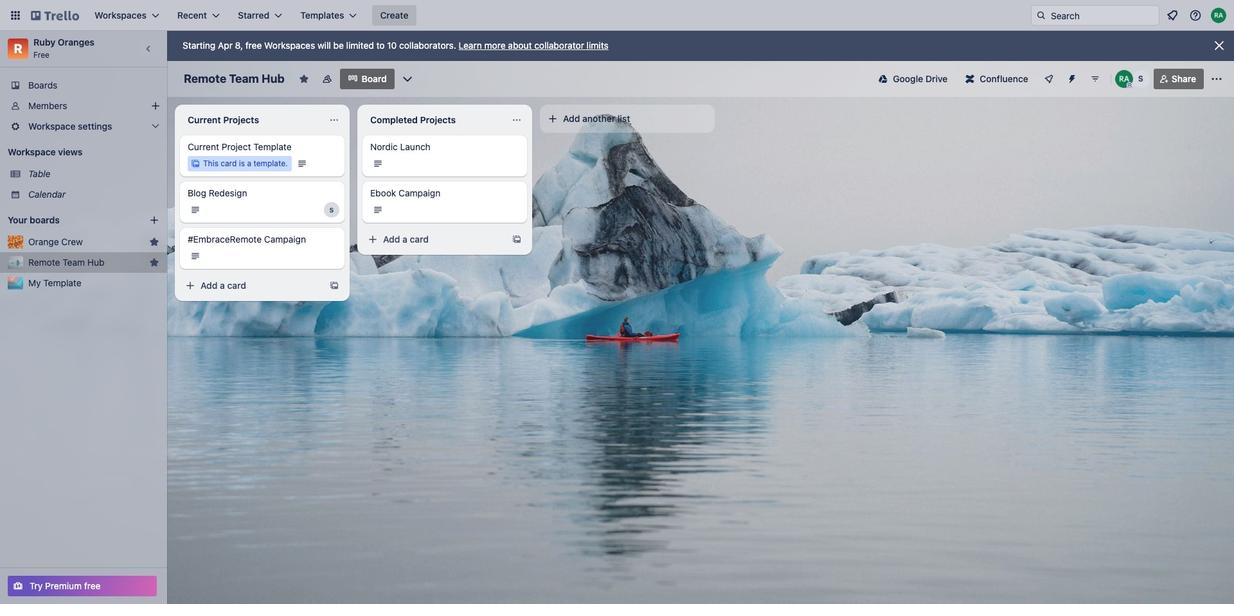 Task type: describe. For each thing, give the bounding box(es) containing it.
1 vertical spatial ruby anderson (rubyanderson7) image
[[1115, 70, 1133, 88]]

starred button
[[230, 5, 290, 26]]

sunnyupside33 (sunnyupside33) image
[[1132, 70, 1150, 88]]

open information menu image
[[1189, 9, 1202, 22]]

redesign
[[209, 188, 247, 199]]

nordic launch link
[[370, 141, 519, 154]]

current for current projects
[[188, 114, 221, 125]]

blog
[[188, 188, 206, 199]]

my
[[28, 278, 41, 289]]

workspace settings
[[28, 121, 112, 132]]

Current Projects text field
[[180, 110, 324, 131]]

#embraceremote campaign link
[[188, 233, 337, 246]]

8,
[[235, 40, 243, 51]]

#embraceremote campaign
[[188, 234, 306, 245]]

ruby anderson (rubyanderson7) image inside primary element
[[1211, 8, 1227, 23]]

hub inside remote team hub text box
[[262, 72, 285, 86]]

will
[[318, 40, 331, 51]]

board
[[362, 73, 387, 84]]

projects for current projects
[[223, 114, 259, 125]]

orange
[[28, 237, 59, 248]]

workspace navigation collapse icon image
[[140, 40, 158, 58]]

your boards with 3 items element
[[8, 213, 130, 228]]

ruby oranges free
[[33, 37, 95, 60]]

add a card for campaign
[[383, 234, 429, 245]]

templates
[[300, 10, 344, 21]]

learn more about collaborator limits link
[[459, 40, 609, 51]]

about
[[508, 40, 532, 51]]

confluence button
[[958, 69, 1036, 89]]

be
[[333, 40, 344, 51]]

hub inside remote team hub button
[[87, 257, 105, 268]]

members
[[28, 100, 67, 111]]

add board image
[[149, 215, 159, 226]]

free inside "button"
[[84, 581, 101, 592]]

blog redesign
[[188, 188, 247, 199]]

oranges
[[58, 37, 95, 48]]

ruby oranges link
[[33, 37, 95, 48]]

project
[[222, 141, 251, 152]]

add for nordic launch
[[383, 234, 400, 245]]

workspace for workspace settings
[[28, 121, 76, 132]]

r link
[[8, 39, 28, 59]]

recent
[[177, 10, 207, 21]]

share button
[[1154, 69, 1204, 89]]

0 vertical spatial card
[[221, 159, 237, 168]]

Search field
[[1047, 6, 1159, 25]]

Board name text field
[[177, 69, 291, 89]]

your boards
[[8, 215, 60, 226]]

table
[[28, 168, 50, 179]]

ebook campaign link
[[370, 187, 519, 200]]

try
[[30, 581, 43, 592]]

r
[[14, 41, 22, 56]]

template inside my template link
[[43, 278, 81, 289]]

ebook
[[370, 188, 396, 199]]

boards
[[28, 80, 57, 91]]

try premium free button
[[8, 577, 157, 597]]

create button
[[373, 5, 416, 26]]

add for current project template
[[201, 280, 218, 291]]

create
[[380, 10, 409, 21]]

workspace visible image
[[322, 74, 332, 84]]

calendar link
[[28, 188, 159, 201]]

boards link
[[0, 75, 167, 96]]

table link
[[28, 168, 159, 181]]

10
[[387, 40, 397, 51]]

google drive icon image
[[879, 75, 888, 84]]

campaign for #embraceremote campaign
[[264, 234, 306, 245]]

current project template
[[188, 141, 292, 152]]

remote team hub inside remote team hub button
[[28, 257, 105, 268]]

add inside 'add another list' button
[[563, 113, 580, 124]]

1 horizontal spatial free
[[245, 40, 262, 51]]

confluence icon image
[[966, 75, 975, 84]]

another
[[583, 113, 615, 124]]

list
[[618, 113, 630, 124]]

limits
[[587, 40, 609, 51]]

add a card button for ebook campaign
[[363, 230, 504, 250]]

a for nordic launch
[[403, 234, 408, 245]]

boards
[[30, 215, 60, 226]]

workspaces button
[[87, 5, 167, 26]]

try premium free
[[30, 581, 101, 592]]

apr
[[218, 40, 233, 51]]

template.
[[254, 159, 288, 168]]

remote team hub inside remote team hub text box
[[184, 72, 285, 86]]

ebook campaign
[[370, 188, 441, 199]]

card for current project template
[[227, 280, 246, 291]]

this member is an admin of this board. image
[[1127, 82, 1133, 88]]

a for current project template
[[220, 280, 225, 291]]

workspace for workspace views
[[8, 147, 56, 158]]

this
[[203, 159, 219, 168]]

ruby
[[33, 37, 55, 48]]

members link
[[0, 96, 167, 116]]

add another list
[[563, 113, 630, 124]]



Task type: locate. For each thing, give the bounding box(es) containing it.
this card is a template.
[[203, 159, 288, 168]]

1 vertical spatial current
[[188, 141, 219, 152]]

0 vertical spatial team
[[229, 72, 259, 86]]

remote team hub button
[[28, 257, 144, 269]]

0 vertical spatial template
[[254, 141, 292, 152]]

0 vertical spatial s
[[1138, 74, 1144, 84]]

1 vertical spatial add a card
[[201, 280, 246, 291]]

1 vertical spatial add
[[383, 234, 400, 245]]

search image
[[1036, 10, 1047, 21]]

s for sunnyupside33 (sunnyupside33) image
[[330, 206, 334, 214]]

workspace
[[28, 121, 76, 132], [8, 147, 56, 158]]

current projects
[[188, 114, 259, 125]]

learn
[[459, 40, 482, 51]]

2 vertical spatial add
[[201, 280, 218, 291]]

limited
[[346, 40, 374, 51]]

2 current from the top
[[188, 141, 219, 152]]

0 horizontal spatial ruby anderson (rubyanderson7) image
[[1115, 70, 1133, 88]]

add down ebook
[[383, 234, 400, 245]]

0 horizontal spatial add a card button
[[180, 276, 321, 296]]

0 horizontal spatial remote team hub
[[28, 257, 105, 268]]

1 vertical spatial remote
[[28, 257, 60, 268]]

1 horizontal spatial ruby anderson (rubyanderson7) image
[[1211, 8, 1227, 23]]

premium
[[45, 581, 82, 592]]

free right premium
[[84, 581, 101, 592]]

nordic launch
[[370, 141, 431, 152]]

template inside current project template link
[[254, 141, 292, 152]]

0 horizontal spatial projects
[[223, 114, 259, 125]]

recent button
[[170, 5, 228, 26]]

campaign inside ebook campaign link
[[399, 188, 441, 199]]

remote inside remote team hub button
[[28, 257, 60, 268]]

0 horizontal spatial remote
[[28, 257, 60, 268]]

s
[[1138, 74, 1144, 84], [330, 206, 334, 214]]

0 horizontal spatial workspaces
[[95, 10, 147, 21]]

1 vertical spatial workspace
[[8, 147, 56, 158]]

starred icon image for orange crew
[[149, 237, 159, 248]]

drive
[[926, 73, 948, 84]]

0 vertical spatial starred icon image
[[149, 237, 159, 248]]

workspace settings button
[[0, 116, 167, 137]]

1 horizontal spatial remote
[[184, 72, 226, 86]]

team down crew
[[63, 257, 85, 268]]

s inside sunnyupside33 (sunnyupside33) image
[[330, 206, 334, 214]]

0 vertical spatial add
[[563, 113, 580, 124]]

hub up my template link
[[87, 257, 105, 268]]

template
[[254, 141, 292, 152], [43, 278, 81, 289]]

free right 8, in the left of the page
[[245, 40, 262, 51]]

1 vertical spatial workspaces
[[264, 40, 315, 51]]

1 horizontal spatial template
[[254, 141, 292, 152]]

a down #embraceremote
[[220, 280, 225, 291]]

0 horizontal spatial add a card
[[201, 280, 246, 291]]

1 horizontal spatial a
[[247, 159, 251, 168]]

1 vertical spatial s button
[[324, 203, 339, 218]]

1 projects from the left
[[223, 114, 259, 125]]

remote inside remote team hub text box
[[184, 72, 226, 86]]

workspaces left will
[[264, 40, 315, 51]]

0 vertical spatial add a card button
[[363, 230, 504, 250]]

0 horizontal spatial a
[[220, 280, 225, 291]]

a
[[247, 159, 251, 168], [403, 234, 408, 245], [220, 280, 225, 291]]

free
[[33, 50, 49, 60]]

completed projects
[[370, 114, 456, 125]]

0 vertical spatial a
[[247, 159, 251, 168]]

current project template link
[[188, 141, 337, 154]]

team down 8, in the left of the page
[[229, 72, 259, 86]]

current for current project template
[[188, 141, 219, 152]]

s button
[[1132, 70, 1150, 88], [324, 203, 339, 218]]

orange crew
[[28, 237, 83, 248]]

0 vertical spatial current
[[188, 114, 221, 125]]

card down ebook campaign
[[410, 234, 429, 245]]

1 horizontal spatial projects
[[420, 114, 456, 125]]

2 horizontal spatial add
[[563, 113, 580, 124]]

hub
[[262, 72, 285, 86], [87, 257, 105, 268]]

Completed Projects text field
[[363, 110, 507, 131]]

0 vertical spatial s button
[[1132, 70, 1150, 88]]

card left is
[[221, 159, 237, 168]]

workspaces up workspace navigation collapse icon
[[95, 10, 147, 21]]

remote down starting
[[184, 72, 226, 86]]

nordic
[[370, 141, 398, 152]]

hub left star or unstar board image
[[262, 72, 285, 86]]

projects inside text field
[[420, 114, 456, 125]]

0 notifications image
[[1165, 8, 1180, 23]]

2 vertical spatial a
[[220, 280, 225, 291]]

starred icon image
[[149, 237, 159, 248], [149, 258, 159, 268]]

1 horizontal spatial add
[[383, 234, 400, 245]]

add a card button for blog redesign
[[180, 276, 321, 296]]

template up template. at the left
[[254, 141, 292, 152]]

0 vertical spatial hub
[[262, 72, 285, 86]]

back to home image
[[31, 5, 79, 26]]

team inside text box
[[229, 72, 259, 86]]

add a card button down '#embraceremote campaign'
[[180, 276, 321, 296]]

settings
[[78, 121, 112, 132]]

add
[[563, 113, 580, 124], [383, 234, 400, 245], [201, 280, 218, 291]]

remote down orange in the left top of the page
[[28, 257, 60, 268]]

create from template… image
[[512, 235, 522, 245]]

collaborators.
[[399, 40, 456, 51]]

projects for completed projects
[[420, 114, 456, 125]]

add down #embraceremote
[[201, 280, 218, 291]]

add a card down #embraceremote
[[201, 280, 246, 291]]

add a card
[[383, 234, 429, 245], [201, 280, 246, 291]]

1 horizontal spatial team
[[229, 72, 259, 86]]

starting apr 8, free workspaces will be limited to 10 collaborators. learn more about collaborator limits
[[183, 40, 609, 51]]

campaign
[[399, 188, 441, 199], [264, 234, 306, 245]]

remote team hub down crew
[[28, 257, 105, 268]]

1 vertical spatial a
[[403, 234, 408, 245]]

projects
[[223, 114, 259, 125], [420, 114, 456, 125]]

card down '#embraceremote campaign'
[[227, 280, 246, 291]]

team inside button
[[63, 257, 85, 268]]

customize views image
[[401, 73, 414, 86]]

is
[[239, 159, 245, 168]]

1 horizontal spatial add a card button
[[363, 230, 504, 250]]

views
[[58, 147, 83, 158]]

workspaces
[[95, 10, 147, 21], [264, 40, 315, 51]]

add a card for redesign
[[201, 280, 246, 291]]

projects up nordic launch link
[[420, 114, 456, 125]]

remote team hub down 8, in the left of the page
[[184, 72, 285, 86]]

1 vertical spatial s
[[330, 206, 334, 214]]

my template link
[[28, 277, 159, 290]]

campaign inside #embraceremote campaign link
[[264, 234, 306, 245]]

2 projects from the left
[[420, 114, 456, 125]]

a right is
[[247, 159, 251, 168]]

1 vertical spatial free
[[84, 581, 101, 592]]

workspace views
[[8, 147, 83, 158]]

0 vertical spatial workspace
[[28, 121, 76, 132]]

add left another
[[563, 113, 580, 124]]

show menu image
[[1211, 73, 1223, 86]]

workspace inside popup button
[[28, 121, 76, 132]]

2 vertical spatial card
[[227, 280, 246, 291]]

star or unstar board image
[[299, 74, 309, 84]]

1 vertical spatial template
[[43, 278, 81, 289]]

google drive
[[893, 73, 948, 84]]

1 horizontal spatial campaign
[[399, 188, 441, 199]]

0 horizontal spatial hub
[[87, 257, 105, 268]]

0 vertical spatial campaign
[[399, 188, 441, 199]]

1 vertical spatial campaign
[[264, 234, 306, 245]]

create from template… image
[[329, 281, 339, 291]]

1 vertical spatial hub
[[87, 257, 105, 268]]

campaign right ebook
[[399, 188, 441, 199]]

confluence
[[980, 73, 1029, 84]]

add a card down ebook campaign
[[383, 234, 429, 245]]

your
[[8, 215, 27, 226]]

collaborator
[[534, 40, 584, 51]]

add a card button down ebook campaign link
[[363, 230, 504, 250]]

starred
[[238, 10, 270, 21]]

0 horizontal spatial template
[[43, 278, 81, 289]]

workspaces inside workspaces dropdown button
[[95, 10, 147, 21]]

team
[[229, 72, 259, 86], [63, 257, 85, 268]]

0 vertical spatial remote
[[184, 72, 226, 86]]

2 starred icon image from the top
[[149, 258, 159, 268]]

a down ebook campaign
[[403, 234, 408, 245]]

0 horizontal spatial add
[[201, 280, 218, 291]]

ruby anderson (rubyanderson7) image right automation image
[[1115, 70, 1133, 88]]

starting
[[183, 40, 216, 51]]

workspace up table
[[8, 147, 56, 158]]

0 vertical spatial workspaces
[[95, 10, 147, 21]]

0 vertical spatial ruby anderson (rubyanderson7) image
[[1211, 8, 1227, 23]]

2 horizontal spatial a
[[403, 234, 408, 245]]

s inside sunnyupside33 (sunnyupside33) icon
[[1138, 74, 1144, 84]]

primary element
[[0, 0, 1234, 31]]

google drive button
[[871, 69, 956, 89]]

orange crew button
[[28, 236, 144, 249]]

1 vertical spatial starred icon image
[[149, 258, 159, 268]]

0 horizontal spatial s
[[330, 206, 334, 214]]

sunnyupside33 (sunnyupside33) image
[[324, 203, 339, 218]]

workspace down members
[[28, 121, 76, 132]]

1 vertical spatial remote team hub
[[28, 257, 105, 268]]

#embraceremote
[[188, 234, 262, 245]]

0 horizontal spatial campaign
[[264, 234, 306, 245]]

automation image
[[1062, 69, 1080, 87]]

current
[[188, 114, 221, 125], [188, 141, 219, 152]]

remote
[[184, 72, 226, 86], [28, 257, 60, 268]]

my template
[[28, 278, 81, 289]]

current inside 'text field'
[[188, 114, 221, 125]]

1 starred icon image from the top
[[149, 237, 159, 248]]

share
[[1172, 73, 1196, 84]]

calendar
[[28, 189, 66, 200]]

1 current from the top
[[188, 114, 221, 125]]

1 horizontal spatial s button
[[1132, 70, 1150, 88]]

1 vertical spatial team
[[63, 257, 85, 268]]

0 vertical spatial free
[[245, 40, 262, 51]]

template right my
[[43, 278, 81, 289]]

starred icon image for remote team hub
[[149, 258, 159, 268]]

more
[[485, 40, 506, 51]]

1 vertical spatial add a card button
[[180, 276, 321, 296]]

1 horizontal spatial workspaces
[[264, 40, 315, 51]]

campaign for ebook campaign
[[399, 188, 441, 199]]

ruby anderson (rubyanderson7) image
[[1211, 8, 1227, 23], [1115, 70, 1133, 88]]

ruby anderson (rubyanderson7) image right open information menu image
[[1211, 8, 1227, 23]]

power ups image
[[1044, 74, 1054, 84]]

completed
[[370, 114, 418, 125]]

launch
[[400, 141, 431, 152]]

1 vertical spatial card
[[410, 234, 429, 245]]

0 horizontal spatial free
[[84, 581, 101, 592]]

card for nordic launch
[[410, 234, 429, 245]]

1 horizontal spatial remote team hub
[[184, 72, 285, 86]]

templates button
[[293, 5, 365, 26]]

blog redesign link
[[188, 187, 337, 200]]

1 horizontal spatial s
[[1138, 74, 1144, 84]]

1 horizontal spatial add a card
[[383, 234, 429, 245]]

0 horizontal spatial s button
[[324, 203, 339, 218]]

add another list button
[[540, 105, 715, 133]]

projects up current project template
[[223, 114, 259, 125]]

0 vertical spatial remote team hub
[[184, 72, 285, 86]]

0 vertical spatial add a card
[[383, 234, 429, 245]]

campaign down blog redesign link
[[264, 234, 306, 245]]

board link
[[340, 69, 395, 89]]

s for sunnyupside33 (sunnyupside33) icon
[[1138, 74, 1144, 84]]

1 horizontal spatial hub
[[262, 72, 285, 86]]

crew
[[61, 237, 83, 248]]

to
[[376, 40, 385, 51]]

0 horizontal spatial team
[[63, 257, 85, 268]]

projects inside 'text field'
[[223, 114, 259, 125]]

google
[[893, 73, 923, 84]]



Task type: vqa. For each thing, say whether or not it's contained in the screenshot.
be on the top left of page
yes



